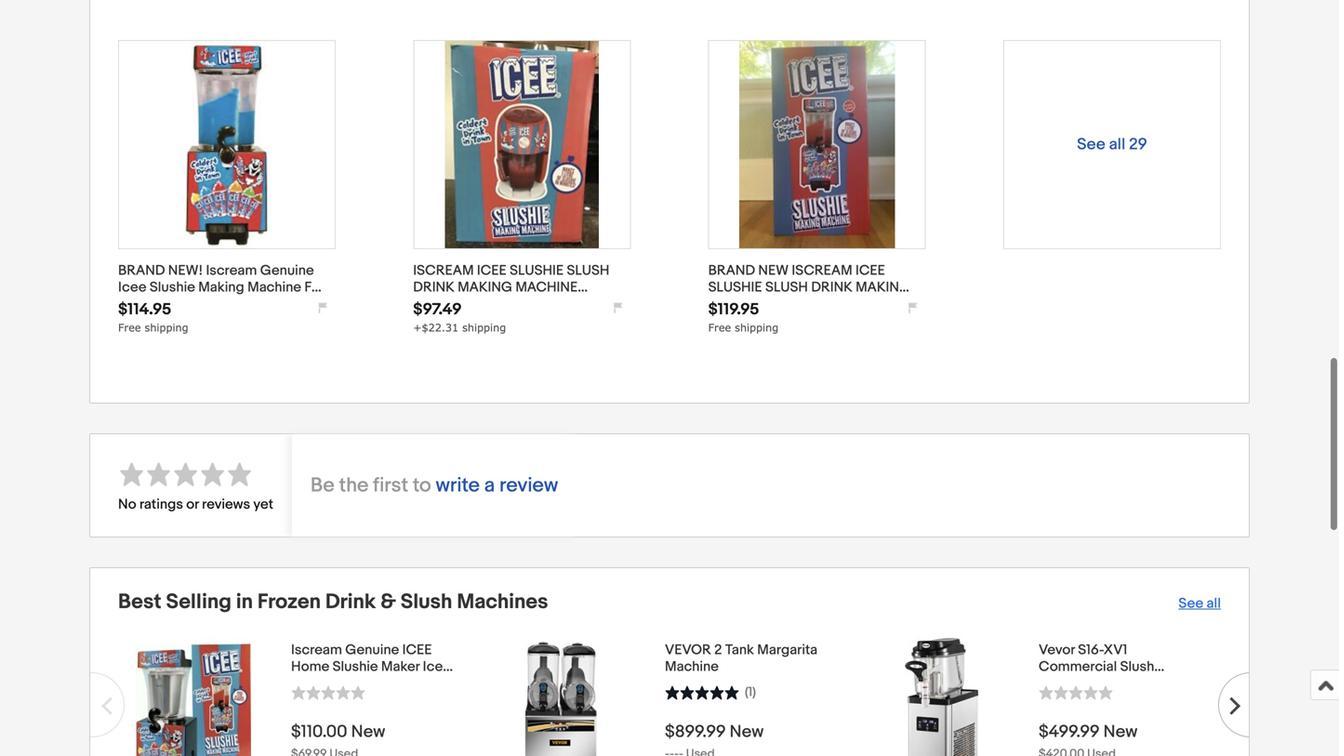 Task type: locate. For each thing, give the bounding box(es) containing it.
1 horizontal spatial slush
[[766, 279, 808, 296]]

0 horizontal spatial slushie
[[510, 262, 564, 279]]

free inside $114.95 list item
[[118, 321, 141, 334]]

0 horizontal spatial free shipping
[[118, 321, 188, 334]]

1 vertical spatial iscream
[[291, 642, 342, 659]]

1 horizontal spatial top
[[844, 296, 870, 312]]

all
[[1109, 135, 1126, 154], [1207, 595, 1221, 612]]

icee
[[477, 262, 507, 279], [856, 262, 885, 279], [402, 642, 432, 659]]

2 free shipping from the left
[[708, 321, 779, 334]]

1 horizontal spatial brand
[[708, 262, 755, 279]]

1 horizontal spatial slushie
[[708, 279, 762, 296]]

0 horizontal spatial genuine
[[260, 262, 314, 279]]

1 horizontal spatial shipping
[[462, 321, 506, 334]]

brand up $119.95
[[708, 262, 755, 279]]

1 horizontal spatial free shipping
[[708, 321, 779, 334]]

drink
[[413, 279, 455, 296], [811, 279, 853, 296]]

iscream up use
[[206, 262, 257, 279]]

1 style from the left
[[512, 296, 552, 312]]

1 free shipping from the left
[[118, 321, 188, 334]]

1
[[348, 675, 353, 692]]

2 counter- from the left
[[774, 296, 844, 312]]

machine down new
[[708, 296, 771, 312]]

free inside $119.95 list item
[[708, 321, 731, 334]]

1 shipping from the left
[[145, 321, 188, 334]]

2 style from the left
[[873, 296, 913, 312]]

iscream down best selling in frozen drink & slush machines
[[291, 642, 342, 659]]

0 horizontal spatial drink
[[413, 279, 455, 296]]

1 horizontal spatial see
[[1179, 595, 1204, 612]]

free shipping for $114.95
[[118, 321, 188, 334]]

a
[[484, 473, 495, 498]]

0 vertical spatial home
[[201, 296, 239, 312]]

0 vertical spatial slushie
[[150, 279, 195, 296]]

see inside see all 29 link
[[1077, 135, 1106, 154]]

drink right new
[[811, 279, 853, 296]]

machine left the for
[[248, 279, 301, 296]]

1 free from the left
[[118, 321, 141, 334]]

home right top
[[201, 296, 239, 312]]

0 horizontal spatial counter-
[[413, 296, 484, 312]]

slush
[[567, 262, 610, 279], [766, 279, 808, 296]]

2 horizontal spatial list item
[[708, 0, 926, 40]]

slushie inside 'brand new iscream icee slushie slush drink making machine counter-top style'
[[708, 279, 762, 296]]

free shipping down $114.95
[[118, 321, 188, 334]]

genuine up use
[[260, 262, 314, 279]]

iscream right new
[[792, 262, 853, 279]]

margarita
[[757, 642, 818, 659]]

in
[[236, 590, 253, 615]]

machine inside 'brand new iscream icee slushie slush drink making machine counter-top style'
[[708, 296, 771, 312]]

list
[[118, 0, 1221, 379]]

free shipping inside $119.95 list item
[[708, 321, 779, 334]]

brand inside brand new! iscream genuine icee slushie making machine for counter-top home use
[[118, 262, 165, 279]]

slush
[[401, 590, 452, 615]]

brand new iscream icee slushie slush drink making machine counter-top style link
[[708, 262, 918, 312]]

see for see all
[[1179, 595, 1204, 612]]

shipping for $114.95
[[145, 321, 188, 334]]

shipping inside $114.95 list item
[[145, 321, 188, 334]]

ice
[[423, 659, 443, 675]]

slushie up $114.95
[[150, 279, 195, 296]]

to
[[413, 473, 431, 498]]

0 horizontal spatial new
[[351, 722, 385, 742]]

genuine inside brand new! iscream genuine icee slushie making machine for counter-top home use
[[260, 262, 314, 279]]

new for $899.99 new
[[730, 722, 764, 742]]

1 top from the left
[[484, 296, 509, 312]]

2 shipping from the left
[[462, 321, 506, 334]]

genuine
[[260, 262, 314, 279], [345, 642, 399, 659]]

1 horizontal spatial all
[[1207, 595, 1221, 612]]

2 new from the left
[[730, 722, 764, 742]]

0 horizontal spatial all
[[1109, 135, 1126, 154]]

new
[[351, 722, 385, 742], [730, 722, 764, 742], [1104, 722, 1138, 742]]

1 horizontal spatial slushie
[[333, 659, 378, 675]]

drink up $97.49
[[413, 279, 455, 296]]

free shipping inside $114.95 list item
[[118, 321, 188, 334]]

1 vertical spatial genuine
[[345, 642, 399, 659]]

1 horizontal spatial style
[[873, 296, 913, 312]]

no ratings or reviews yet
[[118, 496, 273, 513]]

review
[[500, 473, 558, 498]]

frozen
[[258, 590, 321, 615]]

machine left tank
[[665, 659, 719, 675]]

list item
[[118, 0, 336, 40], [413, 0, 631, 40], [708, 0, 926, 40]]

3 shipping from the left
[[735, 321, 779, 334]]

1 list item from the left
[[118, 0, 336, 40]]

1 counter- from the left
[[413, 296, 484, 312]]

machine inside brand new! iscream genuine icee slushie making machine for counter-top home use
[[248, 279, 301, 296]]

1 horizontal spatial free
[[708, 321, 731, 334]]

1 horizontal spatial icee
[[477, 262, 507, 279]]

slush inside 'brand new iscream icee slushie slush drink making machine counter-top style'
[[766, 279, 808, 296]]

shipping inside the $97.49 list item
[[462, 321, 506, 334]]

2 horizontal spatial icee
[[856, 262, 885, 279]]

0 horizontal spatial brand
[[118, 262, 165, 279]]

1 vertical spatial all
[[1207, 595, 1221, 612]]

shipping down $114.95
[[145, 321, 188, 334]]

machine
[[248, 279, 301, 296], [665, 659, 719, 675], [291, 675, 345, 692]]

2 horizontal spatial shipping
[[735, 321, 779, 334]]

1 horizontal spatial iscream
[[792, 262, 853, 279]]

style
[[512, 296, 552, 312], [873, 296, 913, 312]]

see for see all 29
[[1077, 135, 1106, 154]]

free shipping down $119.95
[[708, 321, 779, 334]]

free down $114.95
[[118, 321, 141, 334]]

machine for making
[[248, 279, 301, 296]]

brand up counter-
[[118, 262, 165, 279]]

genuine inside iscream genuine icee home slushie maker ice machine 1 liter
[[345, 642, 399, 659]]

syrup
[[584, 296, 621, 312]]

&
[[381, 590, 396, 615]]

machine inside iscream icee slushie slush drink making machine counter-top style and syrup
[[516, 279, 578, 296]]

0 vertical spatial genuine
[[260, 262, 314, 279]]

counter- up +$22.31 shipping
[[413, 296, 484, 312]]

0 horizontal spatial icee
[[402, 642, 432, 659]]

2 drink from the left
[[811, 279, 853, 296]]

iscream
[[206, 262, 257, 279], [291, 642, 342, 659]]

+$22.31
[[413, 321, 459, 334]]

$119.95
[[708, 300, 759, 319]]

1 vertical spatial see
[[1179, 595, 1204, 612]]

shipping down $119.95
[[735, 321, 779, 334]]

2 list item from the left
[[413, 0, 631, 40]]

see all 29
[[1077, 135, 1148, 154]]

brand for $119.95
[[708, 262, 755, 279]]

home
[[201, 296, 239, 312], [291, 659, 330, 675]]

2 making from the left
[[856, 279, 911, 296]]

iscream up $97.49
[[413, 262, 474, 279]]

1 horizontal spatial making
[[856, 279, 911, 296]]

brand new! iscream genuine icee slushie making machine for counter-top home use link
[[118, 262, 327, 312]]

brand new iscream icee slushie slush drink making machine counter-top style
[[708, 262, 913, 312]]

1 making from the left
[[458, 279, 513, 296]]

2 iscream from the left
[[792, 262, 853, 279]]

no
[[118, 496, 136, 513]]

machine
[[516, 279, 578, 296], [708, 296, 771, 312]]

1 horizontal spatial iscream
[[291, 642, 342, 659]]

1 horizontal spatial drink
[[811, 279, 853, 296]]

iscream genuine icee home slushie maker ice machine 1 liter
[[291, 642, 443, 692]]

1 horizontal spatial machine
[[708, 296, 771, 312]]

0 horizontal spatial shipping
[[145, 321, 188, 334]]

0 horizontal spatial home
[[201, 296, 239, 312]]

making inside iscream icee slushie slush drink making machine counter-top style and syrup
[[458, 279, 513, 296]]

1 horizontal spatial list item
[[413, 0, 631, 40]]

slushie
[[510, 262, 564, 279], [708, 279, 762, 296]]

2 horizontal spatial new
[[1104, 722, 1138, 742]]

slushie up $119.95
[[708, 279, 762, 296]]

use
[[242, 296, 267, 312]]

0 horizontal spatial see
[[1077, 135, 1106, 154]]

brand inside 'brand new iscream icee slushie slush drink making machine counter-top style'
[[708, 262, 755, 279]]

1 vertical spatial slushie
[[333, 659, 378, 675]]

selling
[[166, 590, 232, 615]]

2 top from the left
[[844, 296, 870, 312]]

brand new iscream icee slushie slush drink making machine counter-top style image
[[739, 41, 895, 248]]

0 horizontal spatial slushie
[[150, 279, 195, 296]]

top inside 'brand new iscream icee slushie slush drink making machine counter-top style'
[[844, 296, 870, 312]]

see
[[1077, 135, 1106, 154], [1179, 595, 1204, 612]]

vevor 2 tank margarita machine image
[[493, 637, 642, 756]]

best selling in frozen drink & slush machines
[[118, 590, 548, 615]]

0 horizontal spatial slush
[[567, 262, 610, 279]]

$110.00
[[291, 722, 348, 742]]

0 horizontal spatial iscream
[[413, 262, 474, 279]]

machine inside iscream genuine icee home slushie maker ice machine 1 liter
[[291, 675, 345, 692]]

new down the liter
[[351, 722, 385, 742]]

top
[[484, 296, 509, 312], [844, 296, 870, 312]]

machine left '1'
[[291, 675, 345, 692]]

3 list item from the left
[[708, 0, 926, 40]]

2 free from the left
[[708, 321, 731, 334]]

new
[[759, 262, 789, 279]]

machine left syrup
[[516, 279, 578, 296]]

+$22.31 shipping
[[413, 321, 506, 334]]

1 horizontal spatial new
[[730, 722, 764, 742]]

free shipping
[[118, 321, 188, 334], [708, 321, 779, 334]]

brand for $114.95
[[118, 262, 165, 279]]

1 brand from the left
[[118, 262, 165, 279]]

29
[[1129, 135, 1148, 154]]

1 iscream from the left
[[413, 262, 474, 279]]

icee inside 'brand new iscream icee slushie slush drink making machine counter-top style'
[[856, 262, 885, 279]]

1 horizontal spatial genuine
[[345, 642, 399, 659]]

shipping inside $119.95 list item
[[735, 321, 779, 334]]

free down $119.95
[[708, 321, 731, 334]]

new for $499.99 new
[[1104, 722, 1138, 742]]

slushie up and
[[510, 262, 564, 279]]

1 horizontal spatial counter-
[[774, 296, 844, 312]]

iscream icee slushie slush drink making machine counter-top style and syrup image
[[445, 41, 599, 248]]

free
[[118, 321, 141, 334], [708, 321, 731, 334]]

iscream inside iscream genuine icee home slushie maker ice machine 1 liter
[[291, 642, 342, 659]]

shipping right +$22.31
[[462, 321, 506, 334]]

1 drink from the left
[[413, 279, 455, 296]]

$499.99
[[1039, 722, 1100, 742]]

iscream inside 'brand new iscream icee slushie slush drink making machine counter-top style'
[[792, 262, 853, 279]]

new down (1)
[[730, 722, 764, 742]]

slushie
[[150, 279, 195, 296], [333, 659, 378, 675]]

slush inside iscream icee slushie slush drink making machine counter-top style and syrup
[[567, 262, 610, 279]]

0 horizontal spatial list item
[[118, 0, 336, 40]]

$114.95 list item
[[118, 40, 336, 379]]

0 vertical spatial all
[[1109, 135, 1126, 154]]

home left '1'
[[291, 659, 330, 675]]

2 brand from the left
[[708, 262, 755, 279]]

1 horizontal spatial home
[[291, 659, 330, 675]]

shipping for $119.95
[[735, 321, 779, 334]]

iscream inside brand new! iscream genuine icee slushie making machine for counter-top home use
[[206, 262, 257, 279]]

0 vertical spatial see
[[1077, 135, 1106, 154]]

3 new from the left
[[1104, 722, 1138, 742]]

$499.99 new
[[1039, 722, 1138, 742]]

shipping
[[145, 321, 188, 334], [462, 321, 506, 334], [735, 321, 779, 334]]

slushie inside brand new! iscream genuine icee slushie making machine for counter-top home use
[[150, 279, 195, 296]]

genuine up the liter
[[345, 642, 399, 659]]

drink
[[326, 590, 376, 615]]

making
[[458, 279, 513, 296], [856, 279, 911, 296]]

0 vertical spatial iscream
[[206, 262, 257, 279]]

top inside iscream icee slushie slush drink making machine counter-top style and syrup
[[484, 296, 509, 312]]

slushie left maker
[[333, 659, 378, 675]]

brand
[[118, 262, 165, 279], [708, 262, 755, 279]]

0 horizontal spatial machine
[[516, 279, 578, 296]]

counter-
[[413, 296, 484, 312], [774, 296, 844, 312]]

brand new! iscream genuine icee slushie making machine for counter-top home use image
[[177, 41, 277, 248]]

top
[[175, 296, 198, 312]]

0 horizontal spatial making
[[458, 279, 513, 296]]

the
[[339, 473, 369, 498]]

counter- down new
[[774, 296, 844, 312]]

1 new from the left
[[351, 722, 385, 742]]

1 vertical spatial home
[[291, 659, 330, 675]]

0 horizontal spatial top
[[484, 296, 509, 312]]

0 horizontal spatial iscream
[[206, 262, 257, 279]]

0 horizontal spatial style
[[512, 296, 552, 312]]

0 horizontal spatial free
[[118, 321, 141, 334]]

new right $499.99
[[1104, 722, 1138, 742]]

machine inside 'vevor 2 tank margarita machine'
[[665, 659, 719, 675]]

iscream
[[413, 262, 474, 279], [792, 262, 853, 279]]



Task type: describe. For each thing, give the bounding box(es) containing it.
home inside iscream genuine icee home slushie maker ice machine 1 liter
[[291, 659, 330, 675]]

vevor 2 tank margarita machine
[[665, 642, 818, 675]]

free for $119.95
[[708, 321, 731, 334]]

ratings
[[140, 496, 183, 513]]

vevor 2 tank margarita machine link
[[665, 642, 829, 675]]

and
[[556, 296, 581, 312]]

$114.95
[[118, 300, 171, 319]]

vevor
[[665, 642, 711, 659]]

write
[[436, 473, 480, 498]]

drink inside iscream icee slushie slush drink making machine counter-top style and syrup
[[413, 279, 455, 296]]

home inside brand new! iscream genuine icee slushie making machine for counter-top home use
[[201, 296, 239, 312]]

for
[[305, 279, 324, 296]]

best
[[118, 590, 161, 615]]

making
[[198, 279, 244, 296]]

icee
[[118, 279, 147, 296]]

making inside 'brand new iscream icee slushie slush drink making machine counter-top style'
[[856, 279, 911, 296]]

slushie inside iscream icee slushie slush drink making machine counter-top style and syrup
[[510, 262, 564, 279]]

see all link
[[1179, 595, 1221, 612]]

new for $110.00 new
[[351, 722, 385, 742]]

all for see all
[[1207, 595, 1221, 612]]

iscream genuine icee home slushie maker ice machine 1 liter link
[[291, 642, 455, 692]]

see all
[[1179, 595, 1221, 612]]

icee inside iscream genuine icee home slushie maker ice machine 1 liter
[[402, 642, 432, 659]]

$899.99
[[665, 722, 726, 742]]

iscream inside iscream icee slushie slush drink making machine counter-top style and syrup
[[413, 262, 474, 279]]

iscream icee slushie slush drink making machine counter-top style and syrup
[[413, 262, 621, 312]]

style inside iscream icee slushie slush drink making machine counter-top style and syrup
[[512, 296, 552, 312]]

new!
[[168, 262, 203, 279]]

counter- inside 'brand new iscream icee slushie slush drink making machine counter-top style'
[[774, 296, 844, 312]]

free shipping for $119.95
[[708, 321, 779, 334]]

yet
[[253, 496, 273, 513]]

or
[[186, 496, 199, 513]]

reviews
[[202, 496, 250, 513]]

maker
[[381, 659, 420, 675]]

icee inside iscream icee slushie slush drink making machine counter-top style and syrup
[[477, 262, 507, 279]]

counter-
[[118, 296, 175, 312]]

$97.49 list item
[[413, 40, 631, 379]]

machine for ice
[[291, 675, 345, 692]]

iscream icee slushie slush drink making machine counter-top style and syrup link
[[413, 262, 623, 312]]

write a review link
[[436, 473, 558, 498]]

shipping for $97.49
[[462, 321, 506, 334]]

free for $114.95
[[118, 321, 141, 334]]

(1)
[[745, 685, 756, 700]]

$110.00 new
[[291, 722, 385, 742]]

tank
[[725, 642, 754, 659]]

counter- inside iscream icee slushie slush drink making machine counter-top style and syrup
[[413, 296, 484, 312]]

list containing see all 29
[[118, 0, 1221, 379]]

be the first to write a review
[[311, 473, 558, 498]]

2
[[715, 642, 722, 659]]

$97.49
[[413, 300, 462, 319]]

style inside 'brand new iscream icee slushie slush drink making machine counter-top style'
[[873, 296, 913, 312]]

first
[[373, 473, 408, 498]]

machines
[[457, 590, 548, 615]]

slushie inside iscream genuine icee home slushie maker ice machine 1 liter
[[333, 659, 378, 675]]

vevor s16-xv1 commercial slush machine 6l/1.6 gal single-bowl frozen drink maker image
[[867, 637, 1016, 756]]

see all 29 link
[[1005, 41, 1220, 248]]

liter
[[356, 675, 383, 692]]

be
[[311, 473, 335, 498]]

drink inside 'brand new iscream icee slushie slush drink making machine counter-top style'
[[811, 279, 853, 296]]

all for see all 29
[[1109, 135, 1126, 154]]

$119.95 list item
[[708, 40, 926, 379]]

$899.99 new
[[665, 722, 764, 742]]

brand new! iscream genuine icee slushie making machine for counter-top home use
[[118, 262, 324, 312]]

iscream genuine icee home slushie maker ice machine 1 liter image
[[136, 637, 251, 756]]



Task type: vqa. For each thing, say whether or not it's contained in the screenshot.
the
yes



